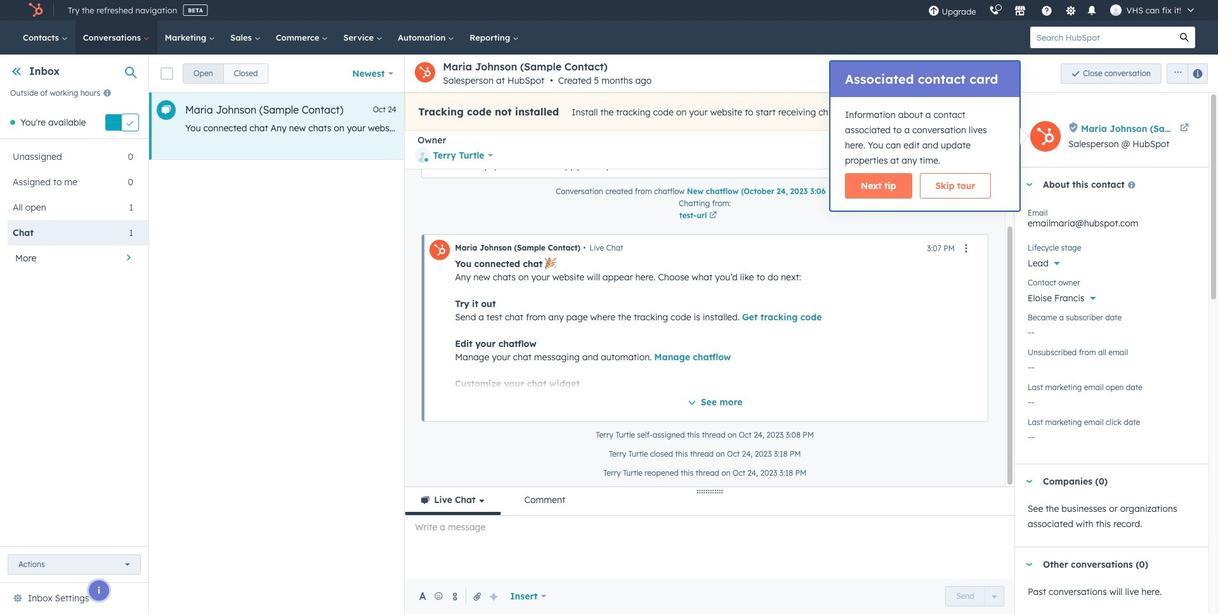 Task type: locate. For each thing, give the bounding box(es) containing it.
None button
[[183, 63, 224, 83], [223, 63, 269, 83], [183, 63, 224, 83], [223, 63, 269, 83]]

-- text field
[[1028, 320, 1196, 341], [1028, 390, 1196, 411], [1028, 425, 1196, 445]]

1 vertical spatial caret image
[[1025, 563, 1033, 566]]

1 -- text field from the top
[[1028, 320, 1196, 341]]

1 caret image from the top
[[1025, 480, 1033, 483]]

marketplaces image
[[1014, 6, 1026, 17]]

link opens in a new window image
[[845, 187, 852, 198], [845, 188, 852, 196], [710, 210, 717, 221], [710, 212, 717, 220]]

2 -- text field from the top
[[1028, 390, 1196, 411]]

2 vertical spatial -- text field
[[1028, 425, 1196, 445]]

-- text field
[[1028, 355, 1196, 376]]

group
[[183, 63, 269, 83], [1162, 63, 1208, 83], [946, 586, 1005, 607]]

0 vertical spatial -- text field
[[1028, 320, 1196, 341]]

1 vertical spatial -- text field
[[1028, 390, 1196, 411]]

0 vertical spatial caret image
[[1025, 480, 1033, 483]]

Search HubSpot search field
[[1031, 27, 1174, 48]]

menu
[[922, 0, 1203, 20]]

caret image
[[1025, 480, 1033, 483], [1025, 563, 1033, 566]]

main content
[[149, 55, 1218, 614]]



Task type: vqa. For each thing, say whether or not it's contained in the screenshot.
ADVANCED
no



Task type: describe. For each thing, give the bounding box(es) containing it.
jer mill image
[[1110, 4, 1122, 16]]

0 horizontal spatial group
[[183, 63, 269, 83]]

you're available image
[[10, 120, 15, 125]]

3 -- text field from the top
[[1028, 425, 1196, 445]]

2 horizontal spatial group
[[1162, 63, 1208, 83]]

live chat from maria johnson (sample contact) with context you connected chat
any new chats on your website will appear here. choose what you'd like to do next:

try it out 
send a test chat from any page where the tracking code is installed: https://app.hubs row
[[149, 93, 1017, 160]]

2 caret image from the top
[[1025, 563, 1033, 566]]

caret image
[[1025, 183, 1033, 186]]

1 horizontal spatial group
[[946, 586, 1005, 607]]



